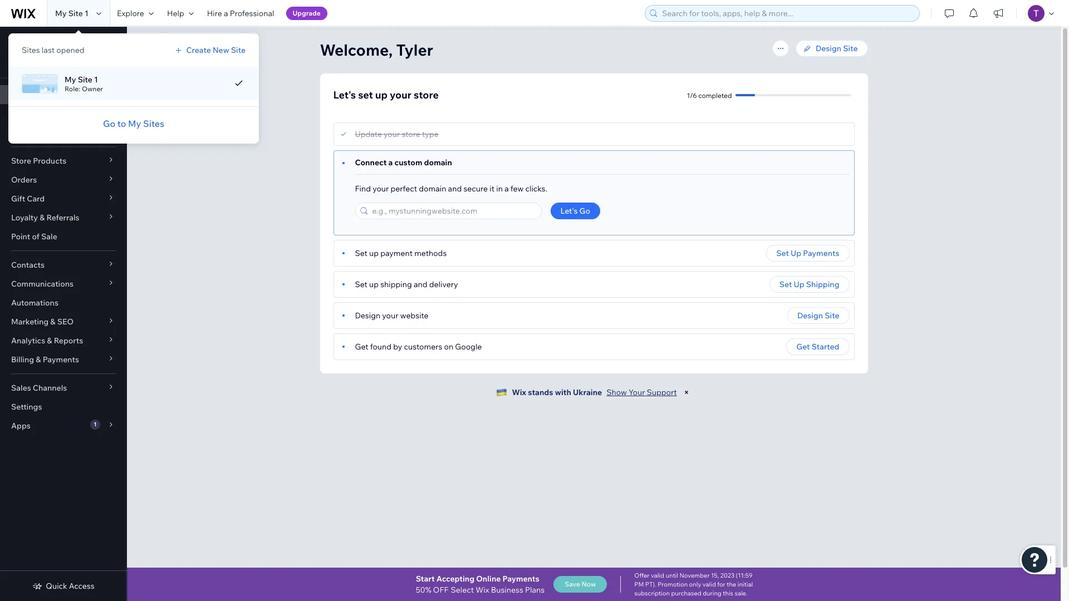 Task type: vqa. For each thing, say whether or not it's contained in the screenshot.
Let's Go button
yes



Task type: locate. For each thing, give the bounding box(es) containing it.
2 horizontal spatial let's
[[561, 206, 578, 216]]

quick access button
[[32, 581, 94, 591]]

set for set up shipping
[[780, 280, 792, 290]]

0 vertical spatial set
[[30, 36, 42, 46]]

0 vertical spatial store
[[74, 36, 93, 46]]

opened
[[56, 45, 84, 55]]

this
[[723, 590, 733, 598]]

completed inside sidebar element
[[23, 60, 56, 69]]

valid
[[651, 572, 664, 580], [703, 581, 716, 589]]

0 horizontal spatial 1/6 completed
[[11, 60, 56, 69]]

set up shipping
[[780, 280, 840, 290]]

up for shipping
[[794, 280, 805, 290]]

0 horizontal spatial let's
[[11, 36, 29, 46]]

subscription
[[635, 590, 670, 598]]

store down my site 1
[[74, 36, 93, 46]]

0 vertical spatial 1
[[85, 8, 89, 18]]

2 horizontal spatial a
[[505, 184, 509, 194]]

1 vertical spatial a
[[388, 158, 393, 168]]

1 get from the left
[[355, 342, 368, 352]]

0 vertical spatial domain
[[424, 158, 452, 168]]

sites right to
[[143, 118, 164, 129]]

& left seo
[[50, 317, 55, 327]]

set up shipping and delivery
[[355, 280, 458, 290]]

design site
[[816, 43, 858, 53], [798, 311, 840, 321]]

set up payments
[[776, 248, 840, 258]]

domain right perfect
[[419, 184, 446, 194]]

0 horizontal spatial a
[[224, 8, 228, 18]]

1 vertical spatial 1/6
[[687, 91, 697, 99]]

payments up business
[[503, 574, 539, 584]]

and left secure
[[448, 184, 462, 194]]

valid up the "pt)."
[[651, 572, 664, 580]]

valid up during
[[703, 581, 716, 589]]

store left the type
[[402, 129, 420, 139]]

my inside my site 1 role: owner
[[65, 74, 76, 84]]

0 vertical spatial payments
[[803, 248, 840, 258]]

design down "set up shipping" button at the top of page
[[798, 311, 823, 321]]

1 inside my site 1 role: owner
[[94, 74, 98, 84]]

a for custom
[[388, 158, 393, 168]]

1 horizontal spatial a
[[388, 158, 393, 168]]

0 vertical spatial wix
[[512, 388, 526, 398]]

design site link
[[796, 40, 868, 57]]

0 horizontal spatial get
[[355, 342, 368, 352]]

set inside sidebar element
[[30, 36, 42, 46]]

a right in
[[505, 184, 509, 194]]

home
[[11, 109, 33, 119]]

1 horizontal spatial get
[[797, 342, 810, 352]]

payments down analytics & reports dropdown button at the bottom
[[43, 355, 79, 365]]

1 vertical spatial 1/6 completed
[[687, 91, 732, 99]]

payments up shipping
[[803, 248, 840, 258]]

payments inside button
[[803, 248, 840, 258]]

set for set up payments
[[776, 248, 789, 258]]

wix left stands
[[512, 388, 526, 398]]

2 vertical spatial 1
[[94, 421, 97, 428]]

1/6 inside sidebar element
[[11, 60, 21, 69]]

the
[[727, 581, 736, 589]]

0 horizontal spatial sites
[[22, 45, 40, 55]]

my for my site 1 role: owner
[[65, 74, 76, 84]]

card
[[27, 194, 45, 204]]

a inside "link"
[[224, 8, 228, 18]]

connect a custom domain
[[355, 158, 452, 168]]

up inside sidebar element
[[44, 36, 53, 46]]

1 horizontal spatial sites
[[143, 118, 164, 129]]

0 horizontal spatial let's set up your store
[[11, 36, 93, 46]]

wix
[[512, 388, 526, 398], [476, 585, 489, 595]]

site
[[68, 8, 83, 18], [843, 43, 858, 53], [231, 45, 246, 55], [78, 74, 92, 84], [825, 311, 840, 321]]

create
[[186, 45, 211, 55]]

domain up find your perfect domain and secure it in a few clicks.
[[424, 158, 452, 168]]

1 down settings "link"
[[94, 421, 97, 428]]

your right last
[[55, 36, 72, 46]]

channels
[[33, 383, 67, 393]]

billing
[[11, 355, 34, 365]]

2 vertical spatial payments
[[503, 574, 539, 584]]

set up update
[[358, 89, 373, 101]]

secure
[[464, 184, 488, 194]]

save
[[565, 580, 580, 589]]

store up the type
[[414, 89, 439, 101]]

& inside marketing & seo popup button
[[50, 317, 55, 327]]

get left started
[[797, 342, 810, 352]]

set left opened
[[30, 36, 42, 46]]

analytics & reports button
[[0, 331, 127, 350]]

1 vertical spatial completed
[[699, 91, 732, 99]]

a left custom
[[388, 158, 393, 168]]

completed
[[23, 60, 56, 69], [699, 91, 732, 99]]

sidebar element
[[0, 27, 127, 601]]

0 horizontal spatial and
[[414, 280, 428, 290]]

Search for tools, apps, help & more... field
[[659, 6, 916, 21]]

1 horizontal spatial and
[[448, 184, 462, 194]]

promotion
[[658, 581, 688, 589]]

2 vertical spatial a
[[505, 184, 509, 194]]

design
[[816, 43, 842, 53], [355, 311, 380, 321], [798, 311, 823, 321]]

new
[[213, 45, 229, 55]]

& inside the billing & payments dropdown button
[[36, 355, 41, 365]]

1 vertical spatial my
[[65, 74, 76, 84]]

access
[[69, 581, 94, 591]]

by
[[393, 342, 402, 352]]

store
[[74, 36, 93, 46], [414, 89, 439, 101], [402, 129, 420, 139]]

0 horizontal spatial set
[[30, 36, 42, 46]]

delivery
[[429, 280, 458, 290]]

for
[[717, 581, 726, 589]]

up up "set up shipping" button at the top of page
[[791, 248, 801, 258]]

your left website
[[382, 311, 398, 321]]

1 horizontal spatial set
[[358, 89, 373, 101]]

0 vertical spatial my
[[55, 8, 67, 18]]

seo
[[57, 317, 74, 327]]

set
[[355, 248, 367, 258], [776, 248, 789, 258], [355, 280, 367, 290], [780, 280, 792, 290]]

design down search for tools, apps, help & more... field
[[816, 43, 842, 53]]

e.g., mystunningwebsite.com field
[[369, 203, 538, 219]]

let's set up your store down my site 1
[[11, 36, 93, 46]]

1 vertical spatial store
[[414, 89, 439, 101]]

1 right role: at the top of the page
[[94, 74, 98, 84]]

get started
[[797, 342, 840, 352]]

upgrade button
[[286, 7, 327, 20]]

a for professional
[[224, 8, 228, 18]]

start
[[416, 574, 435, 584]]

accepting
[[436, 574, 475, 584]]

1 horizontal spatial payments
[[503, 574, 539, 584]]

2 horizontal spatial payments
[[803, 248, 840, 258]]

sale.
[[735, 590, 748, 598]]

0 horizontal spatial wix
[[476, 585, 489, 595]]

design inside "link"
[[816, 43, 842, 53]]

domain for custom
[[424, 158, 452, 168]]

go to my sites link
[[103, 117, 164, 130]]

my right to
[[128, 118, 141, 129]]

my up setup link
[[65, 74, 76, 84]]

payment
[[380, 248, 413, 258]]

0 vertical spatial up
[[791, 248, 801, 258]]

1 inside sidebar element
[[94, 421, 97, 428]]

1 vertical spatial valid
[[703, 581, 716, 589]]

get for get started
[[797, 342, 810, 352]]

0 vertical spatial sites
[[22, 45, 40, 55]]

1 horizontal spatial 1/6
[[687, 91, 697, 99]]

1 vertical spatial wix
[[476, 585, 489, 595]]

& inside loyalty & referrals dropdown button
[[40, 213, 45, 223]]

your inside sidebar element
[[55, 36, 72, 46]]

1 left explore
[[85, 8, 89, 18]]

customers
[[404, 342, 442, 352]]

clicks.
[[525, 184, 547, 194]]

automations link
[[0, 293, 127, 312]]

& for loyalty
[[40, 213, 45, 223]]

my
[[55, 8, 67, 18], [65, 74, 76, 84], [128, 118, 141, 129]]

find your perfect domain and secure it in a few clicks.
[[355, 184, 547, 194]]

& for analytics
[[47, 336, 52, 346]]

wix inside start accepting online payments 50% off select wix business plans
[[476, 585, 489, 595]]

payments inside start accepting online payments 50% off select wix business plans
[[503, 574, 539, 584]]

0 vertical spatial a
[[224, 8, 228, 18]]

& left reports
[[47, 336, 52, 346]]

1 vertical spatial up
[[794, 280, 805, 290]]

0 vertical spatial design site
[[816, 43, 858, 53]]

found
[[370, 342, 392, 352]]

1 vertical spatial 1
[[94, 74, 98, 84]]

let's
[[11, 36, 29, 46], [333, 89, 356, 101], [561, 206, 578, 216]]

1/6
[[11, 60, 21, 69], [687, 91, 697, 99]]

2 vertical spatial let's
[[561, 206, 578, 216]]

0 vertical spatial completed
[[23, 60, 56, 69]]

0 vertical spatial 1/6
[[11, 60, 21, 69]]

wix down online
[[476, 585, 489, 595]]

0 horizontal spatial 1/6
[[11, 60, 21, 69]]

payments inside dropdown button
[[43, 355, 79, 365]]

0 vertical spatial let's
[[11, 36, 29, 46]]

get inside button
[[797, 342, 810, 352]]

and left the delivery at the left
[[414, 280, 428, 290]]

your
[[629, 388, 645, 398]]

1 horizontal spatial completed
[[699, 91, 732, 99]]

setup
[[11, 90, 33, 100]]

loyalty & referrals
[[11, 213, 79, 223]]

1 vertical spatial let's set up your store
[[333, 89, 439, 101]]

1 vertical spatial domain
[[419, 184, 446, 194]]

up left shipping
[[794, 280, 805, 290]]

0 vertical spatial valid
[[651, 572, 664, 580]]

1 horizontal spatial go
[[580, 206, 590, 216]]

online
[[476, 574, 501, 584]]

my up sites last opened on the left of page
[[55, 8, 67, 18]]

& for billing
[[36, 355, 41, 365]]

1 vertical spatial go
[[580, 206, 590, 216]]

1 horizontal spatial wix
[[512, 388, 526, 398]]

up left opened
[[44, 36, 53, 46]]

& right loyalty
[[40, 213, 45, 223]]

1 vertical spatial design site
[[798, 311, 840, 321]]

referrals
[[47, 213, 79, 223]]

until
[[666, 572, 678, 580]]

help button
[[160, 0, 200, 27]]

welcome, tyler
[[320, 40, 433, 60]]

2023
[[721, 572, 735, 580]]

0 vertical spatial 1/6 completed
[[11, 60, 56, 69]]

0 horizontal spatial payments
[[43, 355, 79, 365]]

1 vertical spatial set
[[358, 89, 373, 101]]

1/6 completed
[[11, 60, 56, 69], [687, 91, 732, 99]]

let's inside button
[[561, 206, 578, 216]]

up
[[791, 248, 801, 258], [794, 280, 805, 290]]

communications button
[[0, 275, 127, 293]]

0 vertical spatial let's set up your store
[[11, 36, 93, 46]]

site inside button
[[825, 311, 840, 321]]

go
[[103, 118, 115, 129], [580, 206, 590, 216]]

1 vertical spatial payments
[[43, 355, 79, 365]]

update your store type
[[355, 129, 439, 139]]

0 horizontal spatial completed
[[23, 60, 56, 69]]

get left found
[[355, 342, 368, 352]]

sites left last
[[22, 45, 40, 55]]

2 get from the left
[[797, 342, 810, 352]]

analytics
[[11, 336, 45, 346]]

0 vertical spatial go
[[103, 118, 115, 129]]

your for find
[[373, 184, 389, 194]]

your right find
[[373, 184, 389, 194]]

set for set up shipping and delivery
[[355, 280, 367, 290]]

let's set up your store
[[11, 36, 93, 46], [333, 89, 439, 101]]

1 for my site 1
[[85, 8, 89, 18]]

pm
[[635, 581, 644, 589]]

let's set up your store up update your store type
[[333, 89, 439, 101]]

& right billing
[[36, 355, 41, 365]]

gift card
[[11, 194, 45, 204]]

1 vertical spatial sites
[[143, 118, 164, 129]]

custom
[[395, 158, 422, 168]]

marketing & seo button
[[0, 312, 127, 331]]

a right hire
[[224, 8, 228, 18]]

& inside analytics & reports dropdown button
[[47, 336, 52, 346]]

communications
[[11, 279, 74, 289]]

1 vertical spatial let's
[[333, 89, 356, 101]]

hire
[[207, 8, 222, 18]]

your right update
[[384, 129, 400, 139]]



Task type: describe. For each thing, give the bounding box(es) containing it.
started
[[812, 342, 840, 352]]

design inside button
[[798, 311, 823, 321]]

it
[[490, 184, 495, 194]]

setup link
[[0, 85, 127, 104]]

contacts button
[[0, 256, 127, 275]]

sales
[[11, 383, 31, 393]]

loyalty & referrals button
[[0, 208, 127, 227]]

professional
[[230, 8, 274, 18]]

store inside sidebar element
[[74, 36, 93, 46]]

up left payment
[[369, 248, 379, 258]]

automations
[[11, 298, 58, 308]]

let's go
[[561, 206, 590, 216]]

shipping
[[806, 280, 840, 290]]

2 vertical spatial my
[[128, 118, 141, 129]]

marketing & seo
[[11, 317, 74, 327]]

methods
[[414, 248, 447, 258]]

set up shipping button
[[770, 276, 850, 293]]

plans
[[525, 585, 545, 595]]

up left shipping
[[369, 280, 379, 290]]

1 for my site 1 role: owner
[[94, 74, 98, 84]]

with
[[555, 388, 571, 398]]

let's go button
[[551, 203, 600, 219]]

show your support button
[[607, 388, 677, 398]]

gift card button
[[0, 189, 127, 208]]

hire a professional
[[207, 8, 274, 18]]

domain for perfect
[[419, 184, 446, 194]]

get found by customers on google
[[355, 342, 482, 352]]

get for get found by customers on google
[[355, 342, 368, 352]]

sites inside go to my sites link
[[143, 118, 164, 129]]

0 horizontal spatial valid
[[651, 572, 664, 580]]

quick access
[[46, 581, 94, 591]]

orders
[[11, 175, 37, 185]]

1 vertical spatial and
[[414, 280, 428, 290]]

shipping
[[380, 280, 412, 290]]

50%
[[416, 585, 431, 595]]

home link
[[0, 104, 127, 123]]

let's set up your store inside sidebar element
[[11, 36, 93, 46]]

save now button
[[554, 576, 607, 593]]

design up found
[[355, 311, 380, 321]]

your up update your store type
[[390, 89, 412, 101]]

settings link
[[0, 398, 127, 417]]

& for marketing
[[50, 317, 55, 327]]

create new site
[[186, 45, 246, 55]]

only
[[689, 581, 701, 589]]

2 vertical spatial store
[[402, 129, 420, 139]]

welcome,
[[320, 40, 393, 60]]

of
[[32, 232, 39, 242]]

point of sale
[[11, 232, 57, 242]]

let's inside sidebar element
[[11, 36, 29, 46]]

site inside my site 1 role: owner
[[78, 74, 92, 84]]

go to my sites
[[103, 118, 164, 129]]

to
[[117, 118, 126, 129]]

store products
[[11, 156, 66, 166]]

now
[[582, 580, 596, 589]]

sale
[[41, 232, 57, 242]]

0 vertical spatial and
[[448, 184, 462, 194]]

marketing
[[11, 317, 49, 327]]

design site button
[[788, 307, 850, 324]]

reports
[[54, 336, 83, 346]]

last
[[42, 45, 55, 55]]

payments for billing & payments
[[43, 355, 79, 365]]

0 horizontal spatial go
[[103, 118, 115, 129]]

my for my site 1
[[55, 8, 67, 18]]

select
[[451, 585, 474, 595]]

ukraine
[[573, 388, 602, 398]]

get started button
[[787, 339, 850, 355]]

design site inside button
[[798, 311, 840, 321]]

sites last opened
[[22, 45, 84, 55]]

point
[[11, 232, 30, 242]]

site inside "link"
[[843, 43, 858, 53]]

1 horizontal spatial 1/6 completed
[[687, 91, 732, 99]]

point of sale link
[[0, 227, 127, 246]]

offer valid until november 15, 2023 (11:59 pm pt). promotion only valid for the initial subscription purchased during this sale.
[[635, 572, 753, 598]]

1/6 completed inside sidebar element
[[11, 60, 56, 69]]

1 horizontal spatial valid
[[703, 581, 716, 589]]

quick
[[46, 581, 67, 591]]

owner
[[82, 84, 103, 93]]

(11:59
[[736, 572, 753, 580]]

up up update
[[375, 89, 388, 101]]

contacts
[[11, 260, 45, 270]]

1 horizontal spatial let's set up your store
[[333, 89, 439, 101]]

set up payment methods
[[355, 248, 447, 258]]

products
[[33, 156, 66, 166]]

november
[[680, 572, 710, 580]]

tyler
[[396, 40, 433, 60]]

support
[[647, 388, 677, 398]]

update
[[355, 129, 382, 139]]

create new site button
[[173, 45, 246, 55]]

offer
[[635, 572, 650, 580]]

business
[[491, 585, 523, 595]]

google
[[455, 342, 482, 352]]

analytics & reports
[[11, 336, 83, 346]]

up for payments
[[791, 248, 801, 258]]

purchased
[[671, 590, 702, 598]]

pt).
[[645, 581, 656, 589]]

my site 1 role: owner
[[65, 74, 103, 93]]

your for update
[[384, 129, 400, 139]]

store products button
[[0, 151, 127, 170]]

start accepting online payments 50% off select wix business plans
[[416, 574, 545, 595]]

connect
[[355, 158, 387, 168]]

save now
[[565, 580, 596, 589]]

set for set up payment methods
[[355, 248, 367, 258]]

type
[[422, 129, 439, 139]]

design your website
[[355, 311, 429, 321]]

your for design
[[382, 311, 398, 321]]

help
[[167, 8, 184, 18]]

store
[[11, 156, 31, 166]]

billing & payments button
[[0, 350, 127, 369]]

payments for set up payments
[[803, 248, 840, 258]]

15,
[[711, 572, 719, 580]]

1 horizontal spatial let's
[[333, 89, 356, 101]]

go inside button
[[580, 206, 590, 216]]

design site inside "link"
[[816, 43, 858, 53]]



